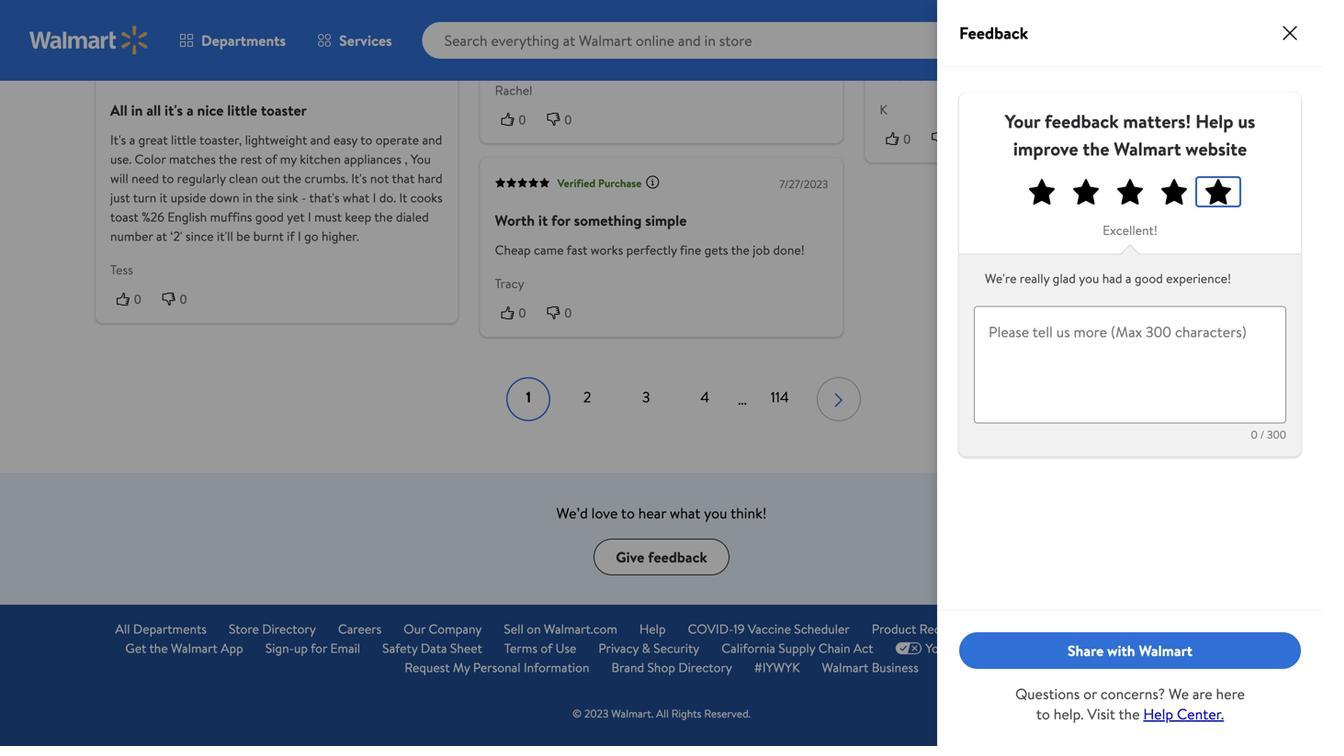 Task type: vqa. For each thing, say whether or not it's contained in the screenshot.
Gift Cards's Gift
no



Task type: describe. For each thing, give the bounding box(es) containing it.
tess
[[110, 261, 133, 279]]

personal
[[473, 659, 521, 677]]

114
[[771, 387, 789, 408]]

information
[[524, 659, 589, 677]]

us
[[1238, 108, 1255, 134]]

/
[[1260, 427, 1264, 443]]

out
[[261, 170, 280, 188]]

all departments link
[[115, 620, 207, 640]]

your for your feedback matters! help us improve the walmart website
[[1005, 108, 1040, 134]]

we'd love to hear what you think!
[[556, 504, 767, 524]]

that's
[[309, 189, 340, 207]]

directory inside "link"
[[678, 659, 732, 677]]

it right the buy
[[978, 36, 988, 56]]

1 link
[[506, 378, 551, 422]]

my
[[280, 150, 297, 168]]

more
[[525, 48, 554, 66]]

1 vertical spatial of
[[541, 640, 552, 658]]

worth it for something simple
[[495, 211, 687, 231]]

walmart image
[[29, 26, 149, 55]]

a inside it's a great little toaster, lightweight and easy to operate and use. color matches the rest of my kitchen appliances , you will need to regularly clean out the crumbs. it's not that hard just turn it upside down in the sink - that's what i do. it cooks toast %26 english muffins good yet i must keep the dialed number at '2' since it'll be burnt if i go higher.
[[129, 131, 135, 149]]

help for help center.
[[1143, 705, 1173, 725]]

english
[[167, 208, 207, 226]]

rest
[[240, 150, 262, 168]]

sell
[[504, 621, 524, 639]]

rights
[[671, 707, 702, 722]]

cheap,
[[639, 28, 675, 46]]

website
[[1186, 136, 1247, 162]]

walmart business link
[[822, 659, 919, 678]]

1 horizontal spatial you
[[880, 36, 903, 56]]

me
[[907, 67, 924, 85]]

0 inside feedback dialog
[[1251, 427, 1258, 443]]

terms of use link
[[504, 640, 576, 659]]

perfectly
[[626, 241, 677, 259]]

&
[[642, 640, 650, 658]]

#iywyk link
[[754, 659, 800, 678]]

turn
[[133, 189, 157, 207]]

your privacy choices link
[[895, 640, 1041, 659]]

our
[[404, 621, 426, 639]]

request my personal information link
[[404, 659, 589, 678]]

share
[[1068, 641, 1104, 661]]

color
[[135, 150, 166, 168]]

it right worth
[[538, 211, 548, 231]]

privacy choices icon image
[[895, 643, 922, 656]]

here
[[1216, 685, 1245, 705]]

2
[[583, 387, 591, 408]]

good inside it's a great little toaster, lightweight and easy to operate and use. color matches the rest of my kitchen appliances , you will need to regularly clean out the crumbs. it's not that hard just turn it upside down in the sink - that's what i do. it cooks toast %26 english muffins good yet i must keep the dialed number at '2' since it'll be burnt if i go higher.
[[255, 208, 284, 226]]

california supply chain act link
[[722, 640, 873, 659]]

great
[[138, 131, 168, 149]]

glad
[[1053, 270, 1076, 288]]

use
[[556, 640, 576, 658]]

rachel
[[495, 81, 532, 99]]

safety data sheet
[[382, 640, 482, 658]]

to right love
[[621, 504, 635, 524]]

sell on walmart.com link
[[504, 620, 617, 640]]

it inside it does what i got it for, is cheap, and toasts your bread. what more do you want?...
[[495, 28, 503, 46]]

0 for 0 button below do
[[565, 112, 572, 127]]

also
[[880, 67, 904, 85]]

data
[[421, 640, 447, 658]]

0 button down tess
[[110, 290, 156, 309]]

privacy inside privacy & security link
[[598, 640, 639, 658]]

notice at collection link
[[1063, 640, 1176, 659]]

it inside it's a great little toaster, lightweight and easy to operate and use. color matches the rest of my kitchen appliances , you will need to regularly clean out the crumbs. it's not that hard just turn it upside down in the sink - that's what i do. it cooks toast %26 english muffins good yet i must keep the dialed number at '2' since it'll be burnt if i go higher.
[[160, 189, 167, 207]]

7/27/2023
[[779, 177, 828, 192]]

the left 'job'
[[731, 241, 750, 259]]

0 button down rachel
[[495, 110, 541, 129]]

i left do.
[[373, 189, 376, 207]]

careers link
[[338, 620, 382, 640]]

next page image
[[828, 386, 850, 415]]

34 button
[[1250, 18, 1314, 62]]

300
[[1267, 427, 1286, 443]]

down
[[209, 189, 239, 207]]

company
[[429, 621, 482, 639]]

little inside it's a great little toaster, lightweight and easy to operate and use. color matches the rest of my kitchen appliances , you will need to regularly clean out the crumbs. it's not that hard just turn it upside down in the sink - that's what i do. it cooks toast %26 english muffins good yet i must keep the dialed number at '2' since it'll be burnt if i go higher.
[[171, 131, 197, 149]]

experience!
[[1166, 270, 1231, 288]]

we
[[1169, 685, 1189, 705]]

will
[[110, 170, 128, 188]]

purchase for a
[[214, 65, 257, 81]]

does
[[506, 28, 532, 46]]

give feedback
[[616, 548, 707, 568]]

Please tell us more (Max 300 characters) text field
[[974, 306, 1286, 424]]

exempt
[[1092, 621, 1134, 639]]

it's
[[165, 100, 183, 121]]

i inside it does what i got it for, is cheap, and toasts your bread. what more do you want?...
[[566, 28, 569, 46]]

improve
[[1013, 136, 1078, 162]]

and inside it does what i got it for, is cheap, and toasts your bread. what more do you want?...
[[678, 28, 698, 46]]

walmart inside your feedback matters! help us improve the walmart website
[[1114, 136, 1181, 162]]

0 for 0 button below "tracy"
[[519, 306, 526, 321]]

tracy
[[495, 275, 524, 293]]

appliances
[[344, 150, 401, 168]]

34
[[1284, 20, 1297, 36]]

purchase for simple
[[598, 175, 642, 191]]

clean
[[229, 170, 258, 188]]

visit
[[1087, 705, 1115, 725]]

0 for 0 button below rachel
[[519, 112, 526, 127]]

security
[[653, 640, 699, 658]]

sign-up for email
[[265, 640, 360, 658]]

all in all it's a nice little toaster
[[110, 100, 307, 121]]

close panel image
[[1279, 22, 1301, 44]]

0 vertical spatial it's
[[110, 131, 126, 149]]

a inside dialog
[[1125, 270, 1131, 288]]

main content containing you should buy it
[[96, 0, 1228, 422]]

19
[[733, 621, 745, 639]]

store directory
[[229, 621, 316, 639]]

safety data sheet link
[[382, 640, 482, 659]]

higher.
[[322, 228, 359, 246]]

in inside it's a great little toaster, lightweight and easy to operate and use. color matches the rest of my kitchen appliances , you will need to regularly clean out the crumbs. it's not that hard just turn it upside down in the sink - that's what i do. it cooks toast %26 english muffins good yet i must keep the dialed number at '2' since it'll be burnt if i go higher.
[[243, 189, 252, 207]]

tax exempt program link
[[1071, 620, 1186, 640]]

regularly
[[177, 170, 226, 188]]

0 for 0 button underneath k
[[903, 132, 911, 146]]

cooks
[[410, 189, 443, 207]]

product recalls
[[872, 621, 958, 639]]

had
[[1102, 270, 1122, 288]]

2 link
[[565, 378, 609, 422]]

walmart.com
[[544, 621, 617, 639]]

it'll
[[217, 228, 233, 246]]

app
[[221, 640, 243, 658]]

0 button down do
[[541, 110, 586, 129]]

at inside notice at collection request my personal information
[[1104, 640, 1115, 658]]

toasts
[[701, 28, 734, 46]]

privacy inside your privacy choices link
[[953, 640, 994, 658]]

it inside it's a great little toaster, lightweight and easy to operate and use. color matches the rest of my kitchen appliances , you will need to regularly clean out the crumbs. it's not that hard just turn it upside down in the sink - that's what i do. it cooks toast %26 english muffins good yet i must keep the dialed number at '2' since it'll be burnt if i go higher.
[[399, 189, 407, 207]]

1 horizontal spatial little
[[227, 100, 257, 121]]

is
[[627, 28, 635, 46]]

feedback for your
[[1045, 108, 1119, 134]]

supply
[[779, 640, 815, 658]]

bread.
[[765, 28, 800, 46]]

1 horizontal spatial a
[[187, 100, 194, 121]]

think!
[[731, 504, 767, 524]]

1 horizontal spatial you
[[704, 504, 727, 524]]

careers
[[338, 621, 382, 639]]



Task type: locate. For each thing, give the bounding box(es) containing it.
notice at collection request my personal information
[[404, 640, 1176, 677]]

the right visit
[[1119, 705, 1140, 725]]

1 vertical spatial little
[[171, 131, 197, 149]]

walmart down matters! in the top right of the page
[[1114, 136, 1181, 162]]

main content
[[96, 0, 1228, 422]]

all left all
[[110, 100, 128, 121]]

of
[[265, 150, 277, 168], [541, 640, 552, 658]]

1 vertical spatial it's
[[351, 170, 367, 188]]

0 vertical spatial feedback
[[1045, 108, 1119, 134]]

0 vertical spatial help
[[1195, 108, 1234, 134]]

3 link
[[624, 378, 668, 422]]

1 horizontal spatial in
[[243, 189, 252, 207]]

2 horizontal spatial a
[[1125, 270, 1131, 288]]

feedback dialog
[[937, 0, 1323, 747]]

1 horizontal spatial at
[[1104, 640, 1115, 658]]

what up keep
[[343, 189, 370, 207]]

chain
[[818, 640, 850, 658]]

walmart down chain
[[822, 659, 869, 677]]

california supply chain act
[[722, 640, 873, 658]]

0 horizontal spatial it's
[[110, 131, 126, 149]]

0 vertical spatial directory
[[262, 621, 316, 639]]

buy
[[952, 36, 975, 56]]

what
[[536, 28, 562, 46], [495, 48, 522, 66], [343, 189, 370, 207], [670, 504, 701, 524]]

the inside tax exempt program get the walmart app
[[149, 640, 168, 658]]

choices
[[997, 640, 1041, 658]]

help inside your feedback matters! help us improve the walmart website
[[1195, 108, 1234, 134]]

1 vertical spatial all
[[115, 621, 130, 639]]

want?...
[[598, 48, 638, 66]]

1 horizontal spatial verified
[[557, 175, 596, 191]]

of left my
[[265, 150, 277, 168]]

©
[[572, 707, 582, 722]]

to up appliances
[[360, 131, 372, 149]]

privacy down the recalls
[[953, 640, 994, 658]]

1 vertical spatial a
[[129, 131, 135, 149]]

safety
[[382, 640, 418, 658]]

your
[[1005, 108, 1040, 134], [926, 640, 950, 658]]

0 vertical spatial in
[[131, 100, 143, 121]]

0 horizontal spatial you
[[411, 150, 431, 168]]

at inside it's a great little toaster, lightweight and easy to operate and use. color matches the rest of my kitchen appliances , you will need to regularly clean out the crumbs. it's not that hard just turn it upside down in the sink - that's what i do. it cooks toast %26 english muffins good yet i must keep the dialed number at '2' since it'll be burnt if i go higher.
[[156, 228, 167, 246]]

#iywyk
[[754, 659, 800, 677]]

0 horizontal spatial of
[[265, 150, 277, 168]]

0 left downvote k review. total downvote review - 0 image
[[903, 132, 911, 146]]

and up kitchen
[[310, 131, 330, 149]]

for right up
[[311, 640, 327, 658]]

0 horizontal spatial privacy
[[598, 640, 639, 658]]

1 horizontal spatial privacy
[[953, 640, 994, 658]]

sink
[[277, 189, 298, 207]]

upside
[[171, 189, 206, 207]]

a right had
[[1125, 270, 1131, 288]]

walmart business
[[822, 659, 919, 677]]

0 down do
[[565, 112, 572, 127]]

verified for it's
[[173, 65, 211, 81]]

4 link
[[683, 378, 727, 422]]

the down all departments link
[[149, 640, 168, 658]]

at left '2'
[[156, 228, 167, 246]]

accessibility
[[980, 621, 1049, 639]]

and right operate
[[422, 131, 442, 149]]

i right if
[[298, 228, 301, 246]]

1 vertical spatial help
[[639, 621, 666, 639]]

your for your privacy choices
[[926, 640, 950, 658]]

i left got
[[566, 28, 569, 46]]

lightweight
[[245, 131, 307, 149]]

at down exempt
[[1104, 640, 1115, 658]]

1 vertical spatial purchase
[[598, 175, 642, 191]]

-
[[301, 189, 306, 207]]

Search search field
[[422, 22, 1011, 59]]

0 horizontal spatial at
[[156, 228, 167, 246]]

1 horizontal spatial good
[[1135, 270, 1163, 288]]

to right need
[[162, 170, 174, 188]]

the right the improve
[[1083, 136, 1109, 162]]

it's a great little toaster, lightweight and easy to operate and use. color matches the rest of my kitchen appliances , you will need to regularly clean out the crumbs. it's not that hard just turn it upside down in the sink - that's what i do. it cooks toast %26 english muffins good yet i must keep the dialed number at '2' since it'll be burnt if i go higher.
[[110, 131, 443, 246]]

verified purchase for it's
[[173, 65, 257, 81]]

directory up sign- on the bottom left of the page
[[262, 621, 316, 639]]

you inside feedback dialog
[[1079, 270, 1099, 288]]

done!
[[773, 241, 805, 259]]

0 for 0 button underneath '2'
[[180, 292, 187, 307]]

the down do.
[[374, 208, 393, 226]]

1 horizontal spatial directory
[[678, 659, 732, 677]]

verified purchase up nice
[[173, 65, 257, 81]]

what inside it's a great little toaster, lightweight and easy to operate and use. color matches the rest of my kitchen appliances , you will need to regularly clean out the crumbs. it's not that hard just turn it upside down in the sink - that's what i do. it cooks toast %26 english muffins good yet i must keep the dialed number at '2' since it'll be burnt if i go higher.
[[343, 189, 370, 207]]

what down does
[[495, 48, 522, 66]]

0 horizontal spatial for
[[311, 640, 327, 658]]

all for all departments
[[115, 621, 130, 639]]

hard
[[418, 170, 443, 188]]

1 horizontal spatial purchase
[[598, 175, 642, 191]]

you inside it does what i got it for, is cheap, and toasts your bread. what more do you want?...
[[575, 48, 595, 66]]

all up get
[[115, 621, 130, 639]]

0 button down k
[[880, 129, 925, 148]]

you inside it's a great little toaster, lightweight and easy to operate and use. color matches the rest of my kitchen appliances , you will need to regularly clean out the crumbs. it's not that hard just turn it upside down in the sink - that's what i do. it cooks toast %26 english muffins good yet i must keep the dialed number at '2' since it'll be burnt if i go higher.
[[411, 150, 431, 168]]

to inside questions or concerns? we are here to help. visit the
[[1036, 705, 1050, 725]]

0 horizontal spatial a
[[129, 131, 135, 149]]

1 vertical spatial you
[[1079, 270, 1099, 288]]

you right the ","
[[411, 150, 431, 168]]

matches
[[169, 150, 216, 168]]

0 down "tracy"
[[519, 306, 526, 321]]

0 horizontal spatial little
[[171, 131, 197, 149]]

fast
[[567, 241, 588, 259]]

burnt
[[253, 228, 284, 246]]

0 vertical spatial little
[[227, 100, 257, 121]]

directory down security
[[678, 659, 732, 677]]

all left the rights
[[656, 707, 669, 722]]

it's left not
[[351, 170, 367, 188]]

sell on walmart.com
[[504, 621, 617, 639]]

2 vertical spatial you
[[704, 504, 727, 524]]

0 button down "tracy"
[[495, 304, 541, 323]]

1 horizontal spatial and
[[422, 131, 442, 149]]

your inside your feedback matters! help us improve the walmart website
[[1005, 108, 1040, 134]]

toaster,
[[199, 131, 242, 149]]

0 vertical spatial you
[[880, 36, 903, 56]]

on
[[527, 621, 541, 639]]

number
[[110, 228, 153, 246]]

keep
[[345, 208, 371, 226]]

for for it
[[551, 211, 570, 231]]

cheap came fast works perfectly fine gets the job done!
[[495, 241, 805, 259]]

...
[[738, 390, 747, 410]]

it's up 'use.'
[[110, 131, 126, 149]]

all for all in all it's a nice little toaster
[[110, 100, 128, 121]]

collection
[[1118, 640, 1176, 658]]

0 down '2'
[[180, 292, 187, 307]]

little up matches at the left top
[[171, 131, 197, 149]]

the down the out
[[255, 189, 274, 207]]

3
[[642, 387, 650, 408]]

2 vertical spatial help
[[1143, 705, 1173, 725]]

in down the clean
[[243, 189, 252, 207]]

the inside questions or concerns? we are here to help. visit the
[[1119, 705, 1140, 725]]

0 vertical spatial you
[[575, 48, 595, 66]]

walmart inside tax exempt program get the walmart app
[[171, 640, 218, 658]]

use.
[[110, 150, 132, 168]]

all departments
[[115, 621, 207, 639]]

1 horizontal spatial it
[[495, 28, 503, 46]]

4
[[700, 387, 709, 408]]

good up burnt
[[255, 208, 284, 226]]

business
[[872, 659, 919, 677]]

tax exempt program get the walmart app
[[125, 621, 1186, 658]]

1 horizontal spatial it's
[[351, 170, 367, 188]]

2 horizontal spatial you
[[1079, 270, 1099, 288]]

of inside it's a great little toaster, lightweight and easy to operate and use. color matches the rest of my kitchen appliances , you will need to regularly clean out the crumbs. it's not that hard just turn it upside down in the sink - that's what i do. it cooks toast %26 english muffins good yet i must keep the dialed number at '2' since it'll be burnt if i go higher.
[[265, 150, 277, 168]]

0 down number in the left of the page
[[134, 292, 141, 307]]

your down the recalls
[[926, 640, 950, 658]]

get the walmart app link
[[125, 640, 243, 659]]

0 vertical spatial your
[[1005, 108, 1040, 134]]

2 horizontal spatial and
[[678, 28, 698, 46]]

you up also
[[880, 36, 903, 56]]

since
[[186, 228, 214, 246]]

0 down fast
[[565, 306, 572, 321]]

act
[[853, 640, 873, 658]]

0 horizontal spatial in
[[131, 100, 143, 121]]

0 button down '2'
[[156, 290, 202, 309]]

brand shop directory link
[[611, 659, 732, 678]]

feedback up the improve
[[1045, 108, 1119, 134]]

help for help link
[[639, 621, 666, 639]]

1 vertical spatial verified purchase
[[557, 175, 642, 191]]

walmart.
[[611, 707, 653, 722]]

1 vertical spatial in
[[243, 189, 252, 207]]

you
[[880, 36, 903, 56], [411, 150, 431, 168]]

0 vertical spatial purchase
[[214, 65, 257, 81]]

to left help.
[[1036, 705, 1050, 725]]

brand shop directory
[[611, 659, 732, 677]]

1 horizontal spatial feedback
[[1045, 108, 1119, 134]]

1 horizontal spatial of
[[541, 640, 552, 658]]

1 horizontal spatial your
[[1005, 108, 1040, 134]]

all
[[146, 100, 161, 121]]

got
[[572, 28, 591, 46]]

my
[[453, 659, 470, 677]]

to
[[360, 131, 372, 149], [162, 170, 174, 188], [621, 504, 635, 524], [1036, 705, 1050, 725]]

for inside "link"
[[311, 640, 327, 658]]

0 vertical spatial at
[[156, 228, 167, 246]]

0 horizontal spatial feedback
[[648, 548, 707, 568]]

you left had
[[1079, 270, 1099, 288]]

feedback for give
[[648, 548, 707, 568]]

verified up worth it for something simple on the top
[[557, 175, 596, 191]]

questions or concerns? we are here to help. visit the
[[1015, 685, 1245, 725]]

it left does
[[495, 28, 503, 46]]

feedback down we'd love to hear what you think!
[[648, 548, 707, 568]]

you down got
[[575, 48, 595, 66]]

verified up "all in all it's a nice little toaster" in the top of the page
[[173, 65, 211, 81]]

0 vertical spatial all
[[110, 100, 128, 121]]

a right the it's
[[187, 100, 194, 121]]

terms
[[504, 640, 538, 658]]

you
[[575, 48, 595, 66], [1079, 270, 1099, 288], [704, 504, 727, 524]]

1 vertical spatial for
[[311, 640, 327, 658]]

1 vertical spatial you
[[411, 150, 431, 168]]

little
[[227, 100, 257, 121], [171, 131, 197, 149]]

a left great
[[129, 131, 135, 149]]

0 for 0 button underneath fast
[[565, 306, 572, 321]]

2 privacy from the left
[[953, 640, 994, 658]]

share with walmart button
[[959, 633, 1301, 670]]

0 for 0 button underneath tess
[[134, 292, 141, 307]]

it right turn
[[160, 189, 167, 207]]

0 vertical spatial of
[[265, 150, 277, 168]]

feedback inside your feedback matters! help us improve the walmart website
[[1045, 108, 1119, 134]]

the down my
[[283, 170, 301, 188]]

0 horizontal spatial you
[[575, 48, 595, 66]]

downvote k review. total downvote review - 0 image
[[931, 131, 946, 146]]

0 vertical spatial for
[[551, 211, 570, 231]]

1 vertical spatial at
[[1104, 640, 1115, 658]]

0 vertical spatial it
[[495, 28, 503, 46]]

0 left /
[[1251, 427, 1258, 443]]

0 horizontal spatial good
[[255, 208, 284, 226]]

excellent!
[[1103, 221, 1158, 239]]

purchase up something
[[598, 175, 642, 191]]

it left 'for,'
[[594, 28, 602, 46]]

you left think!
[[704, 504, 727, 524]]

reserved.
[[704, 707, 751, 722]]

california
[[722, 640, 775, 658]]

verified purchase up something
[[557, 175, 642, 191]]

0 horizontal spatial purchase
[[214, 65, 257, 81]]

0 horizontal spatial verified purchase
[[173, 65, 257, 81]]

privacy up brand
[[598, 640, 639, 658]]

0 horizontal spatial it
[[399, 189, 407, 207]]

brand
[[611, 659, 644, 677]]

i right yet
[[308, 208, 311, 226]]

sign-
[[265, 640, 294, 658]]

sign-up for email link
[[265, 640, 360, 659]]

Walmart Site-Wide search field
[[422, 22, 1011, 59]]

request
[[404, 659, 450, 677]]

toaster
[[261, 100, 307, 121]]

store directory link
[[229, 620, 316, 640]]

walmart down program
[[1139, 641, 1193, 661]]

of left use
[[541, 640, 552, 658]]

what right hear
[[670, 504, 701, 524]]

walmart down "departments"
[[171, 640, 218, 658]]

0 horizontal spatial your
[[926, 640, 950, 658]]

the down toaster,
[[219, 150, 237, 168]]

,
[[405, 150, 408, 168]]

1 vertical spatial your
[[926, 640, 950, 658]]

2 vertical spatial all
[[656, 707, 669, 722]]

2 vertical spatial a
[[1125, 270, 1131, 288]]

it right do.
[[399, 189, 407, 207]]

1 horizontal spatial help
[[1143, 705, 1173, 725]]

0 horizontal spatial verified
[[173, 65, 211, 81]]

the inside your feedback matters! help us improve the walmart website
[[1083, 136, 1109, 162]]

for up came
[[551, 211, 570, 231]]

and left toasts on the top right of page
[[678, 28, 698, 46]]

all inside all departments link
[[115, 621, 130, 639]]

good inside feedback dialog
[[1135, 270, 1163, 288]]

0 down rachel
[[519, 112, 526, 127]]

covid-19 vaccine scheduler link
[[688, 620, 850, 640]]

1 horizontal spatial for
[[551, 211, 570, 231]]

what up "more"
[[536, 28, 562, 46]]

for for up
[[311, 640, 327, 658]]

0 horizontal spatial help
[[639, 621, 666, 639]]

0 vertical spatial verified
[[173, 65, 211, 81]]

k
[[880, 100, 887, 118]]

product recalls link
[[872, 620, 958, 640]]

1 vertical spatial verified
[[557, 175, 596, 191]]

0 vertical spatial verified purchase
[[173, 65, 257, 81]]

cheap
[[495, 241, 531, 259]]

walmart inside button
[[1139, 641, 1193, 661]]

1 vertical spatial directory
[[678, 659, 732, 677]]

purchase up nice
[[214, 65, 257, 81]]

0 vertical spatial good
[[255, 208, 284, 226]]

good right had
[[1135, 270, 1163, 288]]

dialed
[[396, 208, 429, 226]]

verified
[[173, 65, 211, 81], [557, 175, 596, 191]]

vaccine
[[748, 621, 791, 639]]

little right nice
[[227, 100, 257, 121]]

our company
[[404, 621, 482, 639]]

1 vertical spatial it
[[399, 189, 407, 207]]

2023
[[584, 707, 609, 722]]

0 vertical spatial a
[[187, 100, 194, 121]]

feedback inside button
[[648, 548, 707, 568]]

2 horizontal spatial help
[[1195, 108, 1234, 134]]

1 vertical spatial feedback
[[648, 548, 707, 568]]

in left all
[[131, 100, 143, 121]]

verified for something
[[557, 175, 596, 191]]

for inside main content
[[551, 211, 570, 231]]

0 button down fast
[[541, 304, 586, 323]]

muffins
[[210, 208, 252, 226]]

it inside it does what i got it for, is cheap, and toasts your bread. what more do you want?...
[[594, 28, 602, 46]]

just
[[110, 189, 130, 207]]

1 privacy from the left
[[598, 640, 639, 658]]

1 vertical spatial good
[[1135, 270, 1163, 288]]

0 horizontal spatial and
[[310, 131, 330, 149]]

your up the improve
[[1005, 108, 1040, 134]]

1 horizontal spatial verified purchase
[[557, 175, 642, 191]]

0 horizontal spatial directory
[[262, 621, 316, 639]]

sheet
[[450, 640, 482, 658]]

verified purchase for something
[[557, 175, 642, 191]]

recalls
[[919, 621, 958, 639]]

scheduler
[[794, 621, 850, 639]]

we'd
[[556, 504, 588, 524]]



